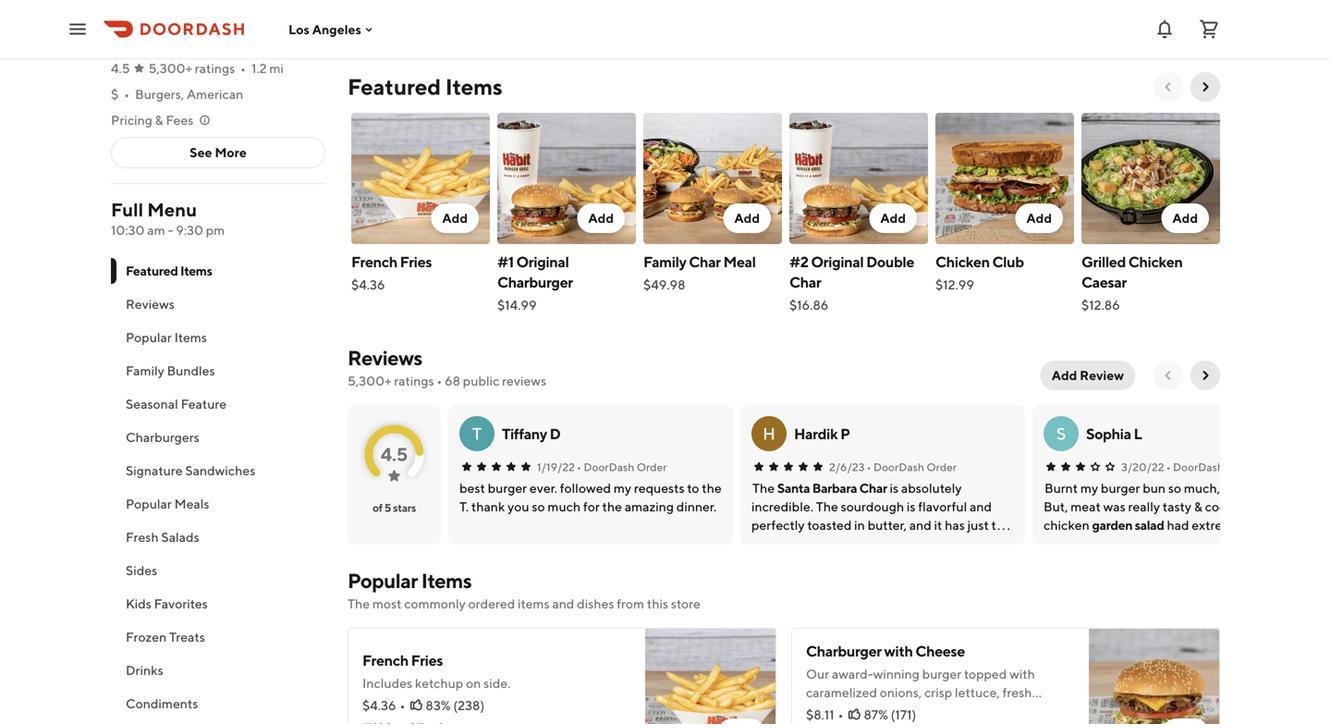 Task type: locate. For each thing, give the bounding box(es) containing it.
10:30
[[111, 222, 145, 238]]

$4.36 up reviews link
[[351, 277, 385, 292]]

• doordash order
[[577, 461, 667, 474], [867, 461, 957, 474], [1167, 461, 1257, 474]]

#1 original charburger image
[[498, 113, 636, 244]]

charburger with cheese image
[[1089, 628, 1221, 724]]

$12.99
[[936, 277, 975, 292]]

chicken club image
[[936, 113, 1075, 244]]

1 horizontal spatial order
[[927, 461, 957, 474]]

caramelized
[[806, 685, 878, 700]]

popular up most
[[348, 569, 418, 593]]

reviews inside reviews 'button'
[[126, 296, 175, 312]]

grilled chicken caesar image
[[1082, 113, 1221, 244]]

order
[[637, 461, 667, 474], [927, 461, 957, 474], [1227, 461, 1257, 474]]

featured down am
[[126, 263, 178, 278]]

garden salad
[[1093, 517, 1165, 533]]

chicken right "grilled"
[[1129, 253, 1183, 271]]

1 vertical spatial on
[[1008, 703, 1023, 719]]

reviews
[[126, 296, 175, 312], [348, 346, 422, 370]]

burgers,
[[135, 86, 184, 102]]

1 doordash from the left
[[584, 461, 635, 474]]

1 horizontal spatial with
[[1010, 666, 1036, 682]]

original inside #2 original double char $16.86
[[811, 253, 864, 271]]

and right items
[[552, 596, 575, 611]]

1 vertical spatial 5,300+
[[348, 373, 392, 388]]

1.2 mi
[[252, 61, 284, 76]]

1 horizontal spatial 5,300+
[[348, 373, 392, 388]]

popular inside popular items the most commonly ordered items and dishes from this store
[[348, 569, 418, 593]]

h
[[763, 424, 776, 443]]

• inside reviews 5,300+ ratings • 68 public reviews
[[437, 373, 442, 388]]

1 horizontal spatial charburger
[[806, 642, 882, 660]]

1 vertical spatial 9:30
[[176, 222, 203, 238]]

2 • doordash order from the left
[[867, 461, 957, 474]]

0 vertical spatial family
[[644, 253, 687, 271]]

add button
[[431, 203, 479, 233], [577, 203, 625, 233], [724, 203, 771, 233], [870, 203, 917, 233], [1016, 203, 1064, 233], [1162, 203, 1210, 233]]

1 horizontal spatial original
[[811, 253, 864, 271]]

• right "2/6/23"
[[867, 461, 872, 474]]

ratings
[[195, 61, 235, 76], [394, 373, 434, 388]]

previous button of carousel image
[[1162, 80, 1176, 94]]

items
[[518, 596, 550, 611]]

drinks
[[126, 663, 163, 678]]

0 vertical spatial french
[[351, 253, 398, 271]]

char down "2/6/23"
[[860, 480, 888, 496]]

1 horizontal spatial and
[[939, 703, 961, 719]]

0 horizontal spatial chicken
[[936, 253, 990, 271]]

1 vertical spatial charburger
[[806, 642, 882, 660]]

and down crisp
[[939, 703, 961, 719]]

0 horizontal spatial 9:30
[[176, 222, 203, 238]]

open menu image
[[67, 18, 89, 40]]

with
[[885, 642, 913, 660], [1010, 666, 1036, 682]]

family up the seasonal on the left bottom
[[126, 363, 164, 378]]

cheese
[[916, 642, 965, 660]]

on inside charburger with cheese our award-winning burger topped with caramelized onions, crisp lettuce, fresh tomato, pickles, mayo, and cheese on a toasted bun.
[[1008, 703, 1023, 719]]

kids
[[126, 596, 152, 611]]

3 • doordash order from the left
[[1167, 461, 1257, 474]]

chicken
[[936, 253, 990, 271], [1129, 253, 1183, 271]]

1 horizontal spatial doordash
[[874, 461, 925, 474]]

0 horizontal spatial original
[[517, 253, 569, 271]]

fries inside french fries includes ketchup on side.
[[411, 652, 443, 669]]

• left 68
[[437, 373, 442, 388]]

1 horizontal spatial chicken
[[1129, 253, 1183, 271]]

$4.36 inside french fries $4.36
[[351, 277, 385, 292]]

fresh salads
[[126, 529, 199, 545]]

fries left #1
[[400, 253, 432, 271]]

add item to cart image for charburger with cheese
[[1173, 719, 1199, 724]]

1 vertical spatial featured items
[[126, 263, 212, 278]]

on left a
[[1008, 703, 1023, 719]]

french fries image down featured items heading
[[351, 113, 490, 244]]

2 original from the left
[[811, 253, 864, 271]]

4.5 up of 5 stars
[[381, 443, 408, 465]]

1 horizontal spatial reviews
[[348, 346, 422, 370]]

1 horizontal spatial 9:30
[[261, 35, 289, 50]]

add button for family char meal
[[724, 203, 771, 233]]

0 horizontal spatial reviews
[[126, 296, 175, 312]]

popular inside button
[[126, 330, 172, 345]]

closes
[[205, 35, 245, 50]]

0 horizontal spatial french fries image
[[351, 113, 490, 244]]

charburger up the award-
[[806, 642, 882, 660]]

5 add button from the left
[[1016, 203, 1064, 233]]

char
[[689, 253, 721, 271], [790, 273, 822, 291], [860, 480, 888, 496]]

am
[[147, 222, 165, 238]]

charburger
[[498, 273, 573, 291], [806, 642, 882, 660]]

add button for french fries
[[431, 203, 479, 233]]

next image
[[1199, 368, 1213, 383]]

from
[[617, 596, 645, 611]]

meal
[[724, 253, 756, 271]]

add button for #1 original charburger
[[577, 203, 625, 233]]

popular down signature
[[126, 496, 172, 511]]

• doordash order right "2/6/23"
[[867, 461, 957, 474]]

with up fresh
[[1010, 666, 1036, 682]]

grilled
[[1082, 253, 1126, 271]]

drinks button
[[111, 654, 326, 687]]

full
[[111, 199, 143, 221]]

doordash for s
[[1174, 461, 1224, 474]]

family for bundles
[[126, 363, 164, 378]]

add item to cart image
[[729, 719, 755, 724], [1173, 719, 1199, 724]]

seasonal
[[126, 396, 178, 412]]

0 vertical spatial featured items
[[348, 74, 503, 100]]

char inside 'button'
[[860, 480, 888, 496]]

1 vertical spatial popular
[[126, 496, 172, 511]]

$8.11 •
[[806, 707, 844, 722]]

0 vertical spatial with
[[885, 642, 913, 660]]

pricing & fees button
[[111, 111, 212, 129]]

store
[[671, 596, 701, 611]]

5,300+ inside reviews 5,300+ ratings • 68 public reviews
[[348, 373, 392, 388]]

9:30 right the -
[[176, 222, 203, 238]]

sandwiches
[[185, 463, 256, 478]]

0 vertical spatial reviews
[[126, 296, 175, 312]]

char left meal
[[689, 253, 721, 271]]

a
[[1025, 703, 1032, 719]]

mi
[[269, 61, 284, 76]]

char down #2
[[790, 273, 822, 291]]

popular inside button
[[126, 496, 172, 511]]

char inside family char meal $49.98
[[689, 253, 721, 271]]

2 horizontal spatial doordash
[[1174, 461, 1224, 474]]

1 horizontal spatial • doordash order
[[867, 461, 957, 474]]

$4.36 down includes
[[363, 698, 396, 713]]

2 horizontal spatial char
[[860, 480, 888, 496]]

items inside button
[[174, 330, 207, 345]]

now
[[164, 35, 189, 50]]

0 vertical spatial 9:30
[[261, 35, 289, 50]]

fries inside french fries $4.36
[[400, 253, 432, 271]]

fries
[[400, 253, 432, 271], [411, 652, 443, 669]]

2 order from the left
[[927, 461, 957, 474]]

0 vertical spatial ratings
[[195, 61, 235, 76]]

(238)
[[454, 698, 485, 713]]

original right #2
[[811, 253, 864, 271]]

1 horizontal spatial char
[[790, 273, 822, 291]]

doordash right 3/20/22 on the right of page
[[1174, 461, 1224, 474]]

pm
[[291, 35, 312, 50]]

6 add button from the left
[[1162, 203, 1210, 233]]

1 vertical spatial reviews
[[348, 346, 422, 370]]

2 doordash from the left
[[874, 461, 925, 474]]

0 vertical spatial 4.5
[[111, 61, 130, 76]]

2 vertical spatial char
[[860, 480, 888, 496]]

0 horizontal spatial • doordash order
[[577, 461, 667, 474]]

ratings down reviews link
[[394, 373, 434, 388]]

2 add item to cart image from the left
[[1173, 719, 1199, 724]]

0 vertical spatial featured
[[348, 74, 441, 100]]

french
[[351, 253, 398, 271], [363, 652, 409, 669]]

3 order from the left
[[1227, 461, 1257, 474]]

garden salad button
[[1093, 516, 1165, 535]]

family up $49.98
[[644, 253, 687, 271]]

1 vertical spatial 4.5
[[381, 443, 408, 465]]

tomato,
[[806, 703, 852, 719]]

at
[[247, 35, 259, 50]]

• doordash order right 3/20/22 on the right of page
[[1167, 461, 1257, 474]]

cheese
[[964, 703, 1005, 719]]

1 vertical spatial french fries image
[[646, 628, 777, 724]]

sides button
[[111, 554, 326, 587]]

family inside family char meal $49.98
[[644, 253, 687, 271]]

5,300+ down reviews link
[[348, 373, 392, 388]]

0 horizontal spatial on
[[466, 676, 481, 691]]

on inside french fries includes ketchup on side.
[[466, 676, 481, 691]]

award-
[[832, 666, 874, 682]]

1 vertical spatial featured
[[126, 263, 178, 278]]

charburgers
[[126, 430, 200, 445]]

5,300+
[[149, 61, 192, 76], [348, 373, 392, 388]]

original inside #1 original charburger $14.99
[[517, 253, 569, 271]]

1 vertical spatial $4.36
[[363, 698, 396, 713]]

featured
[[348, 74, 441, 100], [126, 263, 178, 278]]

chicken up $12.99
[[936, 253, 990, 271]]

0 horizontal spatial charburger
[[498, 273, 573, 291]]

fresh salads button
[[111, 521, 326, 554]]

2 horizontal spatial • doordash order
[[1167, 461, 1257, 474]]

charburger with cheese our award-winning burger topped with caramelized onions, crisp lettuce, fresh tomato, pickles, mayo, and cheese on a toasted bun.
[[806, 642, 1036, 724]]

4 add button from the left
[[870, 203, 917, 233]]

1 horizontal spatial featured
[[348, 74, 441, 100]]

featured items heading
[[348, 72, 503, 102]]

1 add button from the left
[[431, 203, 479, 233]]

original for char
[[811, 253, 864, 271]]

5,300+ ratings •
[[149, 61, 246, 76]]

0 horizontal spatial char
[[689, 253, 721, 271]]

more
[[215, 145, 247, 160]]

popular up family bundles
[[126, 330, 172, 345]]

0 horizontal spatial with
[[885, 642, 913, 660]]

1 vertical spatial fries
[[411, 652, 443, 669]]

1 horizontal spatial featured items
[[348, 74, 503, 100]]

1 order from the left
[[637, 461, 667, 474]]

1 add item to cart image from the left
[[729, 719, 755, 724]]

0 vertical spatial 5,300+
[[149, 61, 192, 76]]

68
[[445, 373, 461, 388]]

doordash right "2/6/23"
[[874, 461, 925, 474]]

family char meal $49.98
[[644, 253, 756, 292]]

2 vertical spatial popular
[[348, 569, 418, 593]]

0 vertical spatial fries
[[400, 253, 432, 271]]

includes
[[363, 676, 413, 691]]

charburger inside charburger with cheese our award-winning burger topped with caramelized onions, crisp lettuce, fresh tomato, pickles, mayo, and cheese on a toasted bun.
[[806, 642, 882, 660]]

0 vertical spatial and
[[552, 596, 575, 611]]

1/19/22
[[537, 461, 575, 474]]

0 vertical spatial french fries image
[[351, 113, 490, 244]]

2 chicken from the left
[[1129, 253, 1183, 271]]

0 horizontal spatial order
[[637, 461, 667, 474]]

• right 3/20/22 on the right of page
[[1167, 461, 1171, 474]]

signature sandwiches
[[126, 463, 256, 478]]

• down includes
[[400, 698, 405, 713]]

popular items button
[[111, 321, 326, 354]]

0 vertical spatial popular
[[126, 330, 172, 345]]

0 horizontal spatial doordash
[[584, 461, 635, 474]]

on up (238)
[[466, 676, 481, 691]]

next button of carousel image
[[1199, 80, 1213, 94]]

$ • burgers, american
[[111, 86, 243, 102]]

doordash for h
[[874, 461, 925, 474]]

tiffany d
[[502, 425, 561, 443]]

original right #1
[[517, 253, 569, 271]]

reviews up "popular items"
[[126, 296, 175, 312]]

popular for popular items
[[126, 330, 172, 345]]

frozen treats button
[[111, 621, 326, 654]]

0 horizontal spatial add item to cart image
[[729, 719, 755, 724]]

1 vertical spatial ratings
[[394, 373, 434, 388]]

popular meals
[[126, 496, 209, 511]]

charburger up $14.99
[[498, 273, 573, 291]]

with up winning
[[885, 642, 913, 660]]

1 horizontal spatial family
[[644, 253, 687, 271]]

add for #2 original double char
[[881, 210, 906, 226]]

reviews down french fries $4.36
[[348, 346, 422, 370]]

featured down angeles
[[348, 74, 441, 100]]

doordash right 1/19/22
[[584, 461, 635, 474]]

doordash for t
[[584, 461, 635, 474]]

frozen treats
[[126, 629, 205, 645]]

family inside button
[[126, 363, 164, 378]]

add for #1 original charburger
[[589, 210, 614, 226]]

add button for grilled chicken caesar
[[1162, 203, 1210, 233]]

tiffany
[[502, 425, 547, 443]]

0 horizontal spatial family
[[126, 363, 164, 378]]

1 original from the left
[[517, 253, 569, 271]]

3 doordash from the left
[[1174, 461, 1224, 474]]

ratings up american
[[195, 61, 235, 76]]

santa barbara char
[[778, 480, 888, 496]]

0 horizontal spatial and
[[552, 596, 575, 611]]

1 vertical spatial french
[[363, 652, 409, 669]]

french inside french fries includes ketchup on side.
[[363, 652, 409, 669]]

5,300+ down now
[[149, 61, 192, 76]]

1 chicken from the left
[[936, 253, 990, 271]]

french fries image
[[351, 113, 490, 244], [646, 628, 777, 724]]

signature sandwiches button
[[111, 454, 326, 487]]

87% (171)
[[864, 707, 917, 722]]

fries up ketchup at bottom left
[[411, 652, 443, 669]]

1 vertical spatial char
[[790, 273, 822, 291]]

0 vertical spatial on
[[466, 676, 481, 691]]

french fries image down store
[[646, 628, 777, 724]]

1 vertical spatial with
[[1010, 666, 1036, 682]]

$4.36
[[351, 277, 385, 292], [363, 698, 396, 713]]

1 vertical spatial family
[[126, 363, 164, 378]]

french inside french fries $4.36
[[351, 253, 398, 271]]

$12.86
[[1082, 297, 1121, 313]]

• right $8.11
[[839, 707, 844, 722]]

0 vertical spatial char
[[689, 253, 721, 271]]

treats
[[169, 629, 205, 645]]

1 • doordash order from the left
[[577, 461, 667, 474]]

1 vertical spatial and
[[939, 703, 961, 719]]

4.5 up "$" at the top left of the page
[[111, 61, 130, 76]]

0 horizontal spatial ratings
[[195, 61, 235, 76]]

2 add button from the left
[[577, 203, 625, 233]]

0 horizontal spatial featured
[[126, 263, 178, 278]]

1 horizontal spatial on
[[1008, 703, 1023, 719]]

full menu 10:30 am - 9:30 pm
[[111, 199, 225, 238]]

• right now
[[194, 35, 200, 50]]

add for grilled chicken caesar
[[1173, 210, 1199, 226]]

and
[[552, 596, 575, 611], [939, 703, 961, 719]]

add for family char meal
[[735, 210, 760, 226]]

reviews inside reviews 5,300+ ratings • 68 public reviews
[[348, 346, 422, 370]]

1 horizontal spatial add item to cart image
[[1173, 719, 1199, 724]]

• doordash order right 1/19/22
[[577, 461, 667, 474]]

2 horizontal spatial order
[[1227, 461, 1257, 474]]

1 horizontal spatial ratings
[[394, 373, 434, 388]]

items
[[446, 74, 503, 100], [180, 263, 212, 278], [174, 330, 207, 345], [421, 569, 472, 593]]

3 add button from the left
[[724, 203, 771, 233]]

9:30 right at at the top left of the page
[[261, 35, 289, 50]]

kids favorites button
[[111, 587, 326, 621]]

sophia l
[[1087, 425, 1143, 443]]

0 vertical spatial $4.36
[[351, 277, 385, 292]]



Task type: describe. For each thing, give the bounding box(es) containing it.
original for $14.99
[[517, 253, 569, 271]]

0 vertical spatial charburger
[[498, 273, 573, 291]]

los angeles
[[289, 22, 362, 37]]

dashpass
[[131, 9, 189, 24]]

condiments
[[126, 696, 198, 711]]

• doordash order for s
[[1167, 461, 1257, 474]]

previous image
[[1162, 368, 1176, 383]]

see more
[[190, 145, 247, 160]]

burger
[[923, 666, 962, 682]]

1 horizontal spatial french fries image
[[646, 628, 777, 724]]

#1
[[498, 253, 514, 271]]

order for s
[[1227, 461, 1257, 474]]

see more button
[[112, 138, 325, 167]]

0 horizontal spatial featured items
[[126, 263, 212, 278]]

reviews
[[502, 373, 547, 388]]

and inside popular items the most commonly ordered items and dishes from this store
[[552, 596, 575, 611]]

american
[[187, 86, 243, 102]]

commonly
[[404, 596, 466, 611]]

family char meal image
[[644, 113, 782, 244]]

add review button
[[1041, 361, 1136, 390]]

items inside heading
[[446, 74, 503, 100]]

santa barbara char button
[[778, 479, 888, 498]]

hardik p
[[794, 425, 850, 443]]

reviews for reviews 5,300+ ratings • 68 public reviews
[[348, 346, 422, 370]]

garden
[[1093, 517, 1133, 533]]

and inside charburger with cheese our award-winning burger topped with caramelized onions, crisp lettuce, fresh tomato, pickles, mayo, and cheese on a toasted bun.
[[939, 703, 961, 719]]

frozen
[[126, 629, 167, 645]]

side.
[[484, 676, 511, 691]]

this
[[647, 596, 669, 611]]

family bundles button
[[111, 354, 326, 388]]

seasonal feature button
[[111, 388, 326, 421]]

order for t
[[637, 461, 667, 474]]

add item to cart image for french fries
[[729, 719, 755, 724]]

bun.
[[853, 722, 879, 724]]

2/6/23
[[830, 461, 865, 474]]

0 horizontal spatial 4.5
[[111, 61, 130, 76]]

double
[[867, 253, 915, 271]]

0 items, open order cart image
[[1199, 18, 1221, 40]]

the
[[348, 596, 370, 611]]

notification bell image
[[1154, 18, 1176, 40]]

charburgers button
[[111, 421, 326, 454]]

ratings inside reviews 5,300+ ratings • 68 public reviews
[[394, 373, 434, 388]]

feature
[[181, 396, 227, 412]]

add for chicken club
[[1027, 210, 1052, 226]]

$8.11
[[806, 707, 835, 722]]

pricing
[[111, 112, 152, 128]]

french for french fries $4.36
[[351, 253, 398, 271]]

los angeles button
[[289, 22, 376, 37]]

-
[[168, 222, 173, 238]]

popular items
[[126, 330, 207, 345]]

our
[[806, 666, 830, 682]]

chicken inside grilled chicken caesar $12.86
[[1129, 253, 1183, 271]]

fresh
[[126, 529, 159, 545]]

1 horizontal spatial 4.5
[[381, 443, 408, 465]]

salads
[[161, 529, 199, 545]]

santa
[[778, 480, 810, 496]]

#1 original charburger $14.99
[[498, 253, 573, 313]]

0 horizontal spatial 5,300+
[[149, 61, 192, 76]]

reviews for reviews
[[126, 296, 175, 312]]

t
[[472, 424, 482, 443]]

family for char
[[644, 253, 687, 271]]

• left 1.2
[[241, 61, 246, 76]]

1.2
[[252, 61, 267, 76]]

add inside button
[[1052, 368, 1078, 383]]

• right 1/19/22
[[577, 461, 582, 474]]

lettuce,
[[955, 685, 1000, 700]]

fresh
[[1003, 685, 1033, 700]]

crisp
[[925, 685, 953, 700]]

$49.98
[[644, 277, 686, 292]]

p
[[841, 425, 850, 443]]

los
[[289, 22, 310, 37]]

fries for french fries includes ketchup on side.
[[411, 652, 443, 669]]

toasted
[[806, 722, 851, 724]]

(171)
[[891, 707, 917, 722]]

order for h
[[927, 461, 957, 474]]

sides
[[126, 563, 157, 578]]

popular for popular items the most commonly ordered items and dishes from this store
[[348, 569, 418, 593]]

french for french fries includes ketchup on side.
[[363, 652, 409, 669]]

hardik
[[794, 425, 838, 443]]

signature
[[126, 463, 183, 478]]

#2 original double char image
[[790, 113, 929, 244]]

french fries $4.36
[[351, 253, 432, 292]]

bundles
[[167, 363, 215, 378]]

ketchup
[[415, 676, 464, 691]]

• closes at 9:30 pm
[[194, 35, 312, 50]]

• doordash order for h
[[867, 461, 957, 474]]

$
[[111, 86, 119, 102]]

$14.99
[[498, 297, 537, 313]]

• doordash order for t
[[577, 461, 667, 474]]

87%
[[864, 707, 889, 722]]

$16.86
[[790, 297, 829, 313]]

of
[[373, 501, 383, 514]]

condiments button
[[111, 687, 326, 720]]

#2
[[790, 253, 809, 271]]

5
[[385, 501, 391, 514]]

chicken inside chicken club $12.99
[[936, 253, 990, 271]]

char inside #2 original double char $16.86
[[790, 273, 822, 291]]

add button for #2 original double char
[[870, 203, 917, 233]]

• right "$" at the top left of the page
[[124, 86, 130, 102]]

open now
[[128, 35, 189, 50]]

fees
[[166, 112, 194, 128]]

pickles,
[[854, 703, 898, 719]]

9:30 inside full menu 10:30 am - 9:30 pm
[[176, 222, 203, 238]]

add review
[[1052, 368, 1125, 383]]

d
[[550, 425, 561, 443]]

fries for french fries $4.36
[[400, 253, 432, 271]]

popular for popular meals
[[126, 496, 172, 511]]

add for french fries
[[442, 210, 468, 226]]

dishes
[[577, 596, 615, 611]]

salad
[[1135, 517, 1165, 533]]

83% (238)
[[426, 698, 485, 713]]

items inside popular items the most commonly ordered items and dishes from this store
[[421, 569, 472, 593]]

add button for chicken club
[[1016, 203, 1064, 233]]

grilled chicken caesar $12.86
[[1082, 253, 1183, 313]]

&
[[155, 112, 163, 128]]

#2 original double char $16.86
[[790, 253, 915, 313]]

menu
[[147, 199, 197, 221]]

mayo,
[[901, 703, 936, 719]]

featured inside heading
[[348, 74, 441, 100]]

ordered
[[468, 596, 515, 611]]



Task type: vqa. For each thing, say whether or not it's contained in the screenshot.
2 items, open Order Cart IMAGE at the right of the page
no



